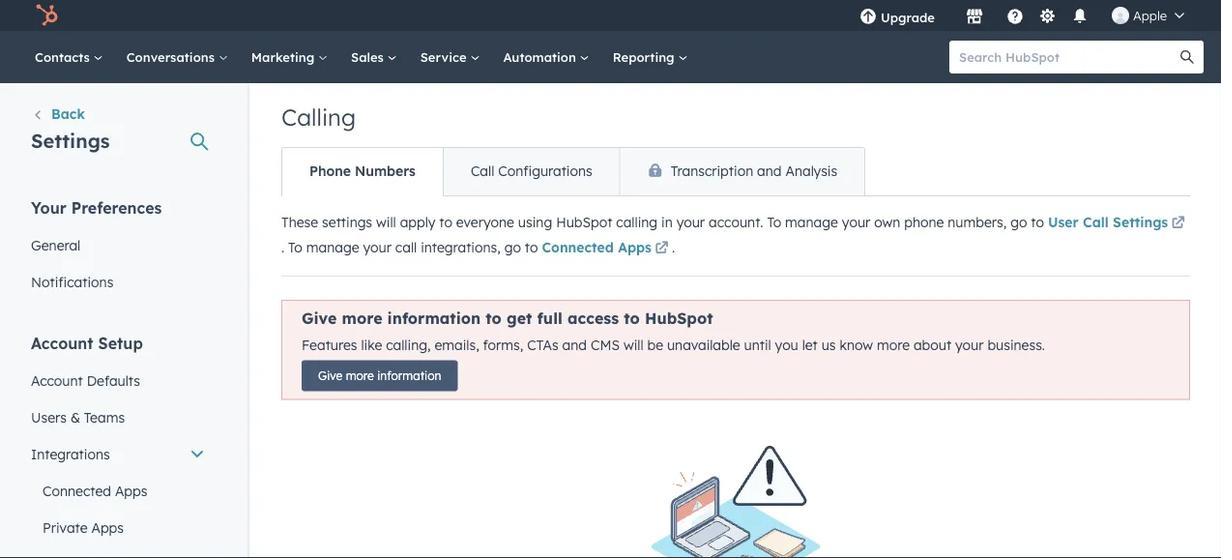 Task type: locate. For each thing, give the bounding box(es) containing it.
to down these
[[288, 238, 303, 255]]

connected down using
[[542, 238, 614, 255]]

to
[[439, 214, 453, 231], [1031, 214, 1045, 231], [525, 238, 538, 255], [486, 309, 502, 328], [624, 309, 640, 328]]

emails,
[[435, 337, 479, 354]]

notifications
[[31, 273, 114, 290]]

1 horizontal spatial connected apps
[[542, 238, 652, 255]]

1 vertical spatial will
[[624, 337, 644, 354]]

service link
[[409, 31, 492, 83]]

access
[[568, 309, 619, 328]]

connected
[[542, 238, 614, 255], [43, 482, 111, 499]]

connected apps link up the private apps
[[19, 472, 217, 509]]

more up the like
[[342, 309, 383, 328]]

0 vertical spatial apps
[[618, 238, 652, 255]]

connected apps down calling
[[542, 238, 652, 255]]

to right account.
[[767, 214, 782, 231]]

. to manage your call integrations, go to
[[281, 238, 542, 255]]

your left call
[[363, 238, 392, 255]]

give down features
[[318, 369, 343, 383]]

settings image
[[1039, 8, 1057, 26]]

1 vertical spatial go
[[505, 238, 521, 255]]

apple button
[[1101, 0, 1196, 31]]

hubspot up features like calling, emails, forms, ctas and cms will be unavailable until you let us know more about your business.
[[645, 309, 713, 328]]

0 vertical spatial settings
[[31, 128, 110, 152]]

will left apply
[[376, 214, 396, 231]]

call configurations
[[471, 162, 593, 179]]

to down using
[[525, 238, 538, 255]]

connected inside account setup element
[[43, 482, 111, 499]]

connected apps inside account setup element
[[43, 482, 147, 499]]

let
[[803, 337, 818, 354]]

manage down analysis
[[785, 214, 839, 231]]

information up emails,
[[387, 309, 481, 328]]

call
[[471, 162, 495, 179], [1083, 214, 1109, 231]]

0 horizontal spatial connected
[[43, 482, 111, 499]]

1 vertical spatial give
[[318, 369, 343, 383]]

connected apps link down calling
[[542, 237, 672, 260]]

0 horizontal spatial will
[[376, 214, 396, 231]]

menu item
[[949, 0, 953, 31]]

account setup element
[[19, 332, 217, 558]]

cms
[[591, 337, 620, 354]]

0 vertical spatial information
[[387, 309, 481, 328]]

give more information to get full access to hubspot
[[302, 309, 713, 328]]

0 horizontal spatial .
[[281, 238, 285, 255]]

1 horizontal spatial settings
[[1113, 214, 1169, 231]]

1 vertical spatial connected apps
[[43, 482, 147, 499]]

give more information
[[318, 369, 441, 383]]

to left "user"
[[1031, 214, 1045, 231]]

go down using
[[505, 238, 521, 255]]

1 vertical spatial hubspot
[[645, 309, 713, 328]]

and left analysis
[[757, 162, 782, 179]]

1 account from the top
[[31, 333, 93, 353]]

give for give more information to get full access to hubspot
[[302, 309, 337, 328]]

0 horizontal spatial and
[[563, 337, 587, 354]]

notifications button
[[1064, 0, 1097, 31]]

1 . from the left
[[281, 238, 285, 255]]

apps down calling
[[618, 238, 652, 255]]

. down these
[[281, 238, 285, 255]]

apps
[[618, 238, 652, 255], [115, 482, 147, 499], [91, 519, 124, 536]]

calling
[[616, 214, 658, 231]]

apps inside private apps link
[[91, 519, 124, 536]]

. down 'in'
[[672, 238, 675, 255]]

0 vertical spatial go
[[1011, 214, 1028, 231]]

everyone
[[456, 214, 515, 231]]

0 vertical spatial connected apps link
[[542, 237, 672, 260]]

0 horizontal spatial manage
[[306, 238, 359, 255]]

account
[[31, 333, 93, 353], [31, 372, 83, 389]]

business.
[[988, 337, 1046, 354]]

defaults
[[87, 372, 140, 389]]

private apps link
[[19, 509, 217, 546]]

hubspot right using
[[556, 214, 613, 231]]

users & teams link
[[19, 399, 217, 436]]

transcription and analysis button
[[620, 148, 865, 195]]

1 horizontal spatial connected apps link
[[542, 237, 672, 260]]

1 horizontal spatial to
[[767, 214, 782, 231]]

settings right "user"
[[1113, 214, 1169, 231]]

more right know
[[877, 337, 910, 354]]

users
[[31, 409, 67, 426]]

call inside navigation
[[471, 162, 495, 179]]

connected up the private apps
[[43, 482, 111, 499]]

1 vertical spatial connected apps link
[[19, 472, 217, 509]]

apps down integrations button
[[115, 482, 147, 499]]

2 link opens in a new window image from the top
[[655, 242, 669, 255]]

0 horizontal spatial call
[[471, 162, 495, 179]]

account inside account defaults link
[[31, 372, 83, 389]]

0 vertical spatial and
[[757, 162, 782, 179]]

2 . from the left
[[672, 238, 675, 255]]

your
[[677, 214, 705, 231], [842, 214, 871, 231], [363, 238, 392, 255], [956, 337, 984, 354]]

0 vertical spatial call
[[471, 162, 495, 179]]

link opens in a new window image inside user call settings link
[[1172, 217, 1186, 231]]

give
[[302, 309, 337, 328], [318, 369, 343, 383]]

0 vertical spatial give
[[302, 309, 337, 328]]

0 horizontal spatial go
[[505, 238, 521, 255]]

phone
[[310, 162, 351, 179]]

search image
[[1181, 50, 1195, 64]]

0 vertical spatial will
[[376, 214, 396, 231]]

to
[[767, 214, 782, 231], [288, 238, 303, 255]]

integrations
[[31, 445, 110, 462]]

1 vertical spatial connected
[[43, 482, 111, 499]]

numbers,
[[948, 214, 1007, 231]]

private apps
[[43, 519, 124, 536]]

1 vertical spatial account
[[31, 372, 83, 389]]

preferences
[[71, 198, 162, 217]]

0 vertical spatial account
[[31, 333, 93, 353]]

account up users
[[31, 372, 83, 389]]

configurations
[[498, 162, 593, 179]]

1 vertical spatial settings
[[1113, 214, 1169, 231]]

2 link opens in a new window image from the top
[[1172, 217, 1186, 231]]

information
[[387, 309, 481, 328], [377, 369, 441, 383]]

unavailable
[[667, 337, 740, 354]]

own
[[875, 214, 901, 231]]

0 horizontal spatial settings
[[31, 128, 110, 152]]

navigation
[[281, 147, 866, 196]]

phone numbers
[[310, 162, 416, 179]]

1 vertical spatial and
[[563, 337, 587, 354]]

automation
[[503, 49, 580, 65]]

more down the like
[[346, 369, 374, 383]]

connected apps up the private apps
[[43, 482, 147, 499]]

will left be
[[624, 337, 644, 354]]

integrations,
[[421, 238, 501, 255]]

2 vertical spatial more
[[346, 369, 374, 383]]

give up features
[[302, 309, 337, 328]]

1 horizontal spatial call
[[1083, 214, 1109, 231]]

these
[[281, 214, 318, 231]]

1 horizontal spatial go
[[1011, 214, 1028, 231]]

menu
[[846, 0, 1198, 31]]

connected apps link
[[542, 237, 672, 260], [19, 472, 217, 509]]

.
[[281, 238, 285, 255], [672, 238, 675, 255]]

0 horizontal spatial connected apps link
[[19, 472, 217, 509]]

1 vertical spatial call
[[1083, 214, 1109, 231]]

manage down settings
[[306, 238, 359, 255]]

1 vertical spatial manage
[[306, 238, 359, 255]]

1 vertical spatial apps
[[115, 482, 147, 499]]

you
[[775, 337, 799, 354]]

0 horizontal spatial hubspot
[[556, 214, 613, 231]]

information for give more information
[[377, 369, 441, 383]]

connected apps
[[542, 238, 652, 255], [43, 482, 147, 499]]

know
[[840, 337, 873, 354]]

integrations button
[[19, 436, 217, 472]]

settings down back
[[31, 128, 110, 152]]

information down calling,
[[377, 369, 441, 383]]

1 horizontal spatial manage
[[785, 214, 839, 231]]

numbers
[[355, 162, 416, 179]]

us
[[822, 337, 836, 354]]

1 link opens in a new window image from the top
[[1172, 212, 1186, 236]]

1 horizontal spatial and
[[757, 162, 782, 179]]

to right access
[[624, 309, 640, 328]]

account up account defaults
[[31, 333, 93, 353]]

2 vertical spatial apps
[[91, 519, 124, 536]]

and
[[757, 162, 782, 179], [563, 337, 587, 354]]

go right numbers,
[[1011, 214, 1028, 231]]

back
[[51, 105, 85, 122]]

contacts link
[[23, 31, 115, 83]]

. for . to manage your call integrations, go to
[[281, 238, 285, 255]]

marketplaces image
[[966, 9, 984, 26]]

1 horizontal spatial connected
[[542, 238, 614, 255]]

call up everyone
[[471, 162, 495, 179]]

to left get
[[486, 309, 502, 328]]

1 horizontal spatial .
[[672, 238, 675, 255]]

account defaults
[[31, 372, 140, 389]]

until
[[744, 337, 772, 354]]

your right about
[[956, 337, 984, 354]]

apps right private
[[91, 519, 124, 536]]

your
[[31, 198, 67, 217]]

0 horizontal spatial connected apps
[[43, 482, 147, 499]]

go
[[1011, 214, 1028, 231], [505, 238, 521, 255]]

0 vertical spatial more
[[342, 309, 383, 328]]

1 vertical spatial information
[[377, 369, 441, 383]]

and left 'cms'
[[563, 337, 587, 354]]

link opens in a new window image
[[1172, 212, 1186, 236], [1172, 217, 1186, 231]]

2 account from the top
[[31, 372, 83, 389]]

phone numbers link
[[282, 148, 443, 195]]

0 vertical spatial to
[[767, 214, 782, 231]]

link opens in a new window image
[[655, 237, 669, 260], [655, 242, 669, 255]]

get
[[507, 309, 532, 328]]

1 vertical spatial to
[[288, 238, 303, 255]]

features like calling, emails, forms, ctas and cms will be unavailable until you let us know more about your business.
[[302, 337, 1046, 354]]

be
[[648, 337, 664, 354]]

call right "user"
[[1083, 214, 1109, 231]]

settings link
[[1036, 5, 1060, 26]]

settings
[[31, 128, 110, 152], [1113, 214, 1169, 231]]

about
[[914, 337, 952, 354]]



Task type: describe. For each thing, give the bounding box(es) containing it.
teams
[[84, 409, 125, 426]]

settings inside user call settings link
[[1113, 214, 1169, 231]]

hubspot image
[[35, 4, 58, 27]]

notifications image
[[1072, 9, 1089, 26]]

information for give more information to get full access to hubspot
[[387, 309, 481, 328]]

these settings will apply to everyone using hubspot calling in your account. to manage your own phone numbers, go to
[[281, 214, 1048, 231]]

upgrade image
[[860, 9, 877, 26]]

users & teams
[[31, 409, 125, 426]]

navigation containing phone numbers
[[281, 147, 866, 196]]

using
[[518, 214, 552, 231]]

calling
[[281, 103, 356, 132]]

back link
[[31, 104, 85, 127]]

general link
[[19, 227, 217, 264]]

apply
[[400, 214, 436, 231]]

full
[[537, 309, 563, 328]]

0 vertical spatial connected apps
[[542, 238, 652, 255]]

your left own
[[842, 214, 871, 231]]

help image
[[1007, 9, 1024, 26]]

calling,
[[386, 337, 431, 354]]

your preferences element
[[19, 197, 217, 300]]

like
[[361, 337, 382, 354]]

settings
[[322, 214, 372, 231]]

user call settings link
[[1048, 212, 1189, 236]]

service
[[420, 49, 470, 65]]

more for give more information to get full access to hubspot
[[342, 309, 383, 328]]

to right apply
[[439, 214, 453, 231]]

sales link
[[340, 31, 409, 83]]

ctas
[[527, 337, 559, 354]]

conversations link
[[115, 31, 240, 83]]

analysis
[[786, 162, 838, 179]]

call configurations link
[[443, 148, 620, 195]]

1 horizontal spatial will
[[624, 337, 644, 354]]

call
[[395, 238, 417, 255]]

marketplaces button
[[955, 0, 995, 31]]

hubspot link
[[23, 4, 73, 27]]

0 horizontal spatial to
[[288, 238, 303, 255]]

give more information link
[[302, 360, 458, 391]]

account defaults link
[[19, 362, 217, 399]]

forms,
[[483, 337, 524, 354]]

give for give more information
[[318, 369, 343, 383]]

1 link opens in a new window image from the top
[[655, 237, 669, 260]]

0 vertical spatial connected
[[542, 238, 614, 255]]

automation link
[[492, 31, 601, 83]]

account.
[[709, 214, 764, 231]]

help button
[[999, 0, 1032, 31]]

account setup
[[31, 333, 143, 353]]

features
[[302, 337, 357, 354]]

upgrade
[[881, 9, 935, 25]]

transcription
[[671, 162, 754, 179]]

transcription and analysis
[[671, 162, 838, 179]]

account for account defaults
[[31, 372, 83, 389]]

marketing
[[251, 49, 318, 65]]

general
[[31, 236, 81, 253]]

apple
[[1134, 7, 1167, 23]]

your preferences
[[31, 198, 162, 217]]

reporting link
[[601, 31, 700, 83]]

0 vertical spatial manage
[[785, 214, 839, 231]]

1 vertical spatial more
[[877, 337, 910, 354]]

1 horizontal spatial hubspot
[[645, 309, 713, 328]]

private
[[43, 519, 88, 536]]

in
[[662, 214, 673, 231]]

your right 'in'
[[677, 214, 705, 231]]

more for give more information
[[346, 369, 374, 383]]

contacts
[[35, 49, 94, 65]]

reporting
[[613, 49, 678, 65]]

account for account setup
[[31, 333, 93, 353]]

bob builder image
[[1112, 7, 1130, 24]]

search button
[[1171, 41, 1204, 74]]

Search HubSpot search field
[[950, 41, 1187, 74]]

setup
[[98, 333, 143, 353]]

phone
[[905, 214, 944, 231]]

notifications link
[[19, 264, 217, 300]]

conversations
[[126, 49, 218, 65]]

user call settings
[[1048, 214, 1169, 231]]

sales
[[351, 49, 388, 65]]

menu containing apple
[[846, 0, 1198, 31]]

and inside "transcription and analysis" button
[[757, 162, 782, 179]]

&
[[70, 409, 80, 426]]

0 vertical spatial hubspot
[[556, 214, 613, 231]]

marketing link
[[240, 31, 340, 83]]

. for .
[[672, 238, 675, 255]]

user
[[1048, 214, 1079, 231]]



Task type: vqa. For each thing, say whether or not it's contained in the screenshot.
"Phone Numbers"
yes



